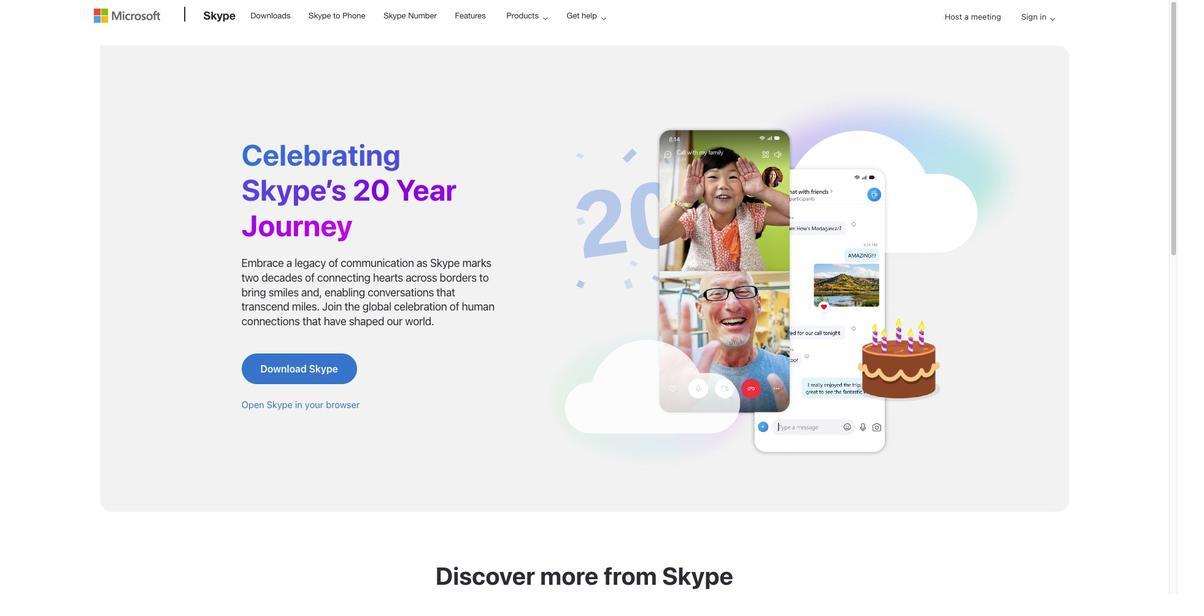 Task type: describe. For each thing, give the bounding box(es) containing it.
skype number
[[384, 11, 437, 20]]

celebrating skype's 20 year journey
[[241, 137, 457, 242]]

menu bar containing host a meeting
[[94, 1, 1075, 65]]

microsoft image
[[94, 9, 160, 23]]

download
[[261, 364, 307, 375]]

host
[[945, 12, 962, 21]]

products button
[[496, 1, 558, 31]]

discover
[[436, 561, 535, 590]]

open
[[241, 399, 264, 410]]

connecting
[[317, 271, 370, 284]]

arrow down image
[[1045, 12, 1060, 26]]

world.
[[405, 315, 434, 328]]

human
[[462, 300, 495, 313]]

0 vertical spatial in
[[1040, 12, 1047, 21]]

0 horizontal spatial of
[[305, 271, 315, 284]]

bring
[[241, 286, 266, 299]]

2 horizontal spatial of
[[450, 300, 459, 313]]

a for embrace
[[286, 256, 292, 269]]

more
[[540, 561, 599, 590]]

0 horizontal spatial to
[[333, 11, 340, 20]]

1 vertical spatial that
[[302, 315, 321, 328]]

skype inside "link"
[[203, 9, 236, 22]]

open skype in your browser link
[[241, 399, 360, 410]]

the
[[345, 300, 360, 313]]

smiles
[[269, 286, 299, 299]]

from
[[604, 561, 657, 590]]

borders
[[440, 271, 477, 284]]

across
[[406, 271, 437, 284]]

miles.
[[292, 300, 320, 313]]

skype to phone link
[[303, 1, 371, 30]]

connections
[[241, 315, 300, 328]]

get help
[[567, 11, 597, 20]]

features
[[455, 11, 486, 20]]

number
[[408, 11, 437, 20]]

great video calling with skype image
[[536, 82, 1033, 474]]

1 horizontal spatial that
[[437, 286, 455, 299]]

get
[[567, 11, 580, 20]]

skype to phone
[[309, 11, 365, 20]]

20
[[353, 173, 390, 207]]

celebrating skype's 20 year journey main content
[[0, 39, 1169, 594]]

a for host
[[965, 12, 969, 21]]

your
[[305, 399, 324, 410]]

enabling
[[325, 286, 365, 299]]

skype link
[[197, 1, 242, 34]]

host a meeting
[[945, 12, 1001, 21]]

download skype
[[261, 364, 338, 375]]



Task type: vqa. For each thing, say whether or not it's contained in the screenshot.
the conversations
yes



Task type: locate. For each thing, give the bounding box(es) containing it.
sign in link
[[1012, 1, 1060, 33]]

1 horizontal spatial in
[[1040, 12, 1047, 21]]

that down borders
[[437, 286, 455, 299]]

1 vertical spatial of
[[305, 271, 315, 284]]

a up decades
[[286, 256, 292, 269]]

in left the your
[[295, 399, 303, 410]]

embrace a legacy of communication as skype marks two decades of connecting hearts across borders to bring smiles and, enabling conversations that transcend miles. join the global celebration of human connections that have shaped our world.
[[241, 256, 495, 328]]

products
[[507, 11, 539, 20]]

hearts
[[373, 271, 403, 284]]

open skype in your browser
[[241, 399, 360, 410]]

browser
[[326, 399, 360, 410]]

that
[[437, 286, 455, 299], [302, 315, 321, 328]]

skype's
[[241, 173, 347, 207]]

and,
[[301, 286, 322, 299]]

1 vertical spatial to
[[479, 271, 489, 284]]

marks
[[462, 256, 492, 269]]

0 vertical spatial that
[[437, 286, 455, 299]]

1 horizontal spatial a
[[965, 12, 969, 21]]

downloads link
[[245, 1, 296, 30]]

to
[[333, 11, 340, 20], [479, 271, 489, 284]]

as
[[417, 256, 428, 269]]

downloads
[[251, 11, 291, 20]]

1 vertical spatial in
[[295, 399, 303, 410]]

skype
[[203, 9, 236, 22], [309, 11, 331, 20], [384, 11, 406, 20], [430, 256, 460, 269], [309, 364, 338, 375], [267, 399, 293, 410], [662, 561, 733, 590]]

sign in
[[1022, 12, 1047, 21]]

to down marks in the top left of the page
[[479, 271, 489, 284]]

skype inside embrace a legacy of communication as skype marks two decades of connecting hearts across borders to bring smiles and, enabling conversations that transcend miles. join the global celebration of human connections that have shaped our world.
[[430, 256, 460, 269]]

1 horizontal spatial of
[[329, 256, 338, 269]]

of
[[329, 256, 338, 269], [305, 271, 315, 284], [450, 300, 459, 313]]

global
[[363, 300, 391, 313]]

2 vertical spatial of
[[450, 300, 459, 313]]

decades
[[262, 271, 302, 284]]

have
[[324, 315, 346, 328]]

in inside main content
[[295, 399, 303, 410]]

communication
[[341, 256, 414, 269]]

0 vertical spatial a
[[965, 12, 969, 21]]

0 horizontal spatial in
[[295, 399, 303, 410]]

sign
[[1022, 12, 1038, 21]]

0 horizontal spatial that
[[302, 315, 321, 328]]

embrace
[[241, 256, 284, 269]]

help
[[582, 11, 597, 20]]

download skype link
[[241, 354, 357, 384]]

of down the legacy
[[305, 271, 315, 284]]

meeting
[[971, 12, 1001, 21]]

0 horizontal spatial a
[[286, 256, 292, 269]]

to inside embrace a legacy of communication as skype marks two decades of connecting hearts across borders to bring smiles and, enabling conversations that transcend miles. join the global celebration of human connections that have shaped our world.
[[479, 271, 489, 284]]

of left human
[[450, 300, 459, 313]]

skype number link
[[378, 1, 442, 30]]

to left phone
[[333, 11, 340, 20]]

features link
[[450, 1, 491, 30]]

two
[[241, 271, 259, 284]]

celebration
[[394, 300, 447, 313]]

in
[[1040, 12, 1047, 21], [295, 399, 303, 410]]

shaped
[[349, 315, 384, 328]]

conversations
[[368, 286, 434, 299]]

of up connecting
[[329, 256, 338, 269]]

in right sign
[[1040, 12, 1047, 21]]

1 vertical spatial a
[[286, 256, 292, 269]]

a
[[965, 12, 969, 21], [286, 256, 292, 269]]

discover more from skype
[[436, 561, 733, 590]]

that down the miles. in the left bottom of the page
[[302, 315, 321, 328]]

0 vertical spatial of
[[329, 256, 338, 269]]

year
[[396, 173, 457, 207]]

join
[[322, 300, 342, 313]]

our
[[387, 315, 403, 328]]

journey
[[241, 208, 353, 242]]

legacy
[[295, 256, 326, 269]]

celebrating
[[241, 137, 401, 172]]

phone
[[343, 11, 365, 20]]

a inside embrace a legacy of communication as skype marks two decades of connecting hearts across borders to bring smiles and, enabling conversations that transcend miles. join the global celebration of human connections that have shaped our world.
[[286, 256, 292, 269]]

transcend
[[241, 300, 289, 313]]

a right host
[[965, 12, 969, 21]]

host a meeting link
[[935, 1, 1011, 33]]

menu bar
[[94, 1, 1075, 65]]

get help button
[[556, 1, 616, 31]]

0 vertical spatial to
[[333, 11, 340, 20]]

1 horizontal spatial to
[[479, 271, 489, 284]]



